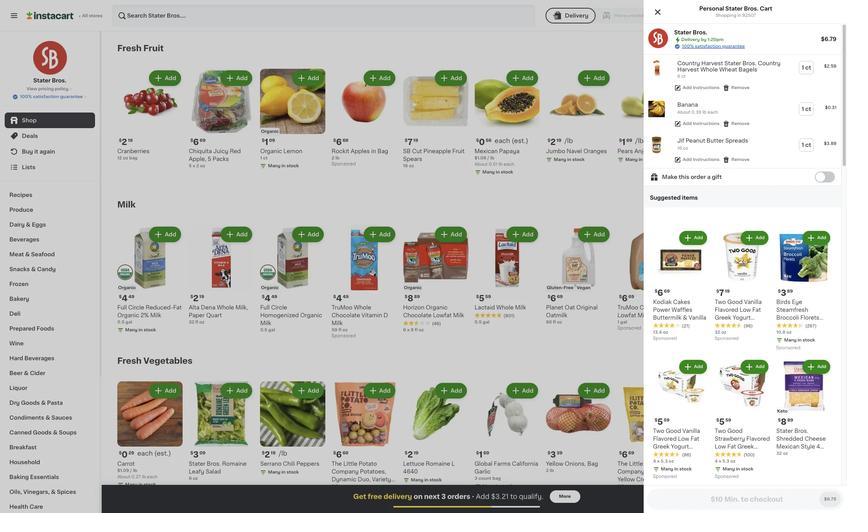 Task type: describe. For each thing, give the bounding box(es) containing it.
$ for sb cut pineapple fruit spears
[[405, 138, 408, 143]]

stock down full circle reduced-fat organic 2% milk 0.5 gal
[[144, 328, 156, 333]]

& inside kodiak cakes power waffles buttermilk & vanilla
[[684, 316, 688, 321]]

5 left packs
[[208, 156, 211, 162]]

1 horizontal spatial 32 oz
[[777, 452, 789, 456]]

0.51
[[489, 162, 498, 167]]

fat for two good strawberry flavored low fat greek yogurt cultured product cups
[[728, 445, 737, 450]]

100% satisfaction guarantee button
[[12, 92, 88, 100]]

cut
[[413, 149, 422, 154]]

4 up carrots
[[715, 460, 718, 464]]

pears
[[618, 149, 634, 154]]

oz inside planet oat original oatmilk 86 fl oz
[[557, 320, 563, 325]]

jif peanut butter spreads button
[[678, 138, 749, 144]]

$ for two good vanilla flavored low fat greek yogurt cultured product cups
[[655, 419, 658, 423]]

69 up birds
[[772, 295, 778, 299]]

1 horizontal spatial 100%
[[683, 44, 695, 49]]

0 horizontal spatial $ 1 69
[[477, 451, 490, 459]]

stock down bolthouse
[[680, 468, 692, 472]]

shop link
[[5, 113, 95, 128]]

condiments & sauces
[[9, 416, 72, 421]]

birds
[[777, 300, 791, 305]]

in down chili
[[282, 471, 286, 475]]

49 for full circle homogenized organic milk
[[272, 295, 278, 299]]

two good strawberry flavored low fat greek yogurt cultured product cups
[[715, 429, 771, 466]]

2 up lettuce
[[408, 451, 413, 459]]

ct for country harvest stater bros. country harvest whole wheat bagels
[[806, 65, 812, 70]]

& right meat
[[25, 252, 30, 258]]

add instructions for oz
[[683, 158, 720, 162]]

beer & cider
[[9, 371, 45, 377]]

quart
[[206, 313, 222, 319]]

in down 'mini'
[[737, 468, 741, 472]]

romaine inside lettuce romaine         l 4640
[[426, 462, 451, 467]]

treatment tracker modal dialog
[[102, 486, 842, 514]]

0 horizontal spatial by
[[701, 38, 707, 42]]

good for two good vanilla flavored low fat greek yogurt cultured product cups
[[666, 429, 682, 434]]

59 inside trumoo whole chocolate vitamin d milk 59 fl oz
[[332, 328, 338, 333]]

this
[[679, 175, 690, 180]]

cranberries 12 oz bag
[[117, 149, 150, 160]]

pasta
[[47, 401, 63, 406]]

milk inside horizon organic chocolate lowfat milk
[[454, 313, 465, 319]]

sb
[[404, 149, 411, 154]]

4 x 5.3 oz for two good strawberry flavored low fat greek yogurt cultured product cups
[[715, 460, 736, 464]]

many in stock down 10.8 oz
[[785, 339, 816, 343]]

$3.39 per pound element
[[761, 450, 826, 461]]

many in stock up $3.21
[[483, 485, 514, 489]]

x for two good strawberry flavored low fat greek yogurt cultured product cups
[[719, 460, 722, 464]]

many down count
[[483, 485, 495, 489]]

fl inside alta dena reduced fat milk 64 fl oz
[[697, 320, 700, 325]]

bag inside stater bros. red delicious apples bag 3 lb bag
[[737, 156, 748, 162]]

navel
[[567, 149, 583, 154]]

2 inside yellow onions, bag 2 lb
[[547, 469, 549, 474]]

$ up bolthouse
[[691, 452, 694, 456]]

many down 10.8 oz
[[785, 339, 797, 343]]

1 vertical spatial beverages
[[24, 356, 54, 362]]

$ 3 39
[[548, 451, 563, 459]]

lowfat inside trumoo  chocolate lowfat milk 1 gal
[[618, 313, 637, 319]]

in down lettuce romaine         l 4640
[[425, 479, 429, 483]]

32 inside 'alta dena whole milk, paper quart 32 fl oz'
[[189, 320, 194, 325]]

many down full circle reduced-fat organic 2% milk 0.5 gal
[[125, 328, 138, 333]]

bag inside stater bros. red delicious apples bag 3 lb bag
[[699, 164, 707, 168]]

$ 2 19 up serrano
[[262, 451, 276, 459]]

lb inside banana about 0.39 lb each
[[703, 110, 707, 115]]

fat-
[[795, 305, 806, 311]]

wheat
[[720, 67, 738, 72]]

$ for organic lemon
[[262, 138, 265, 143]]

many in stock down 0.27
[[125, 483, 156, 488]]

add inside get free delivery on next 3 orders • add $3.21 to qualify.
[[476, 494, 490, 501]]

global
[[475, 462, 493, 467]]

bag inside yellow onions, bag 2 lb
[[588, 462, 599, 467]]

gluten-
[[547, 286, 564, 290]]

1 ct button for country harvest stater bros. country harvest whole wheat bagels
[[800, 61, 814, 74]]

all
[[82, 14, 88, 18]]

beer & cider link
[[5, 366, 95, 381]]

stock down "carrot $1.09 / lb about 0.27 lb each"
[[144, 483, 156, 488]]

$ inside $ 0 29
[[119, 452, 122, 456]]

rockit
[[332, 149, 350, 154]]

many down jumbo
[[554, 158, 567, 162]]

4 up creamer,
[[654, 460, 657, 464]]

many in stock down carrots
[[697, 485, 728, 489]]

$ 6 69 for chiquita juicy red apple, 5 packs
[[191, 138, 206, 146]]

deals link
[[5, 128, 95, 144]]

view more for 3
[[744, 359, 774, 364]]

0.5 inside full circle reduced-fat organic 2% milk 0.5 gal
[[117, 320, 125, 325]]

about inside banana about 0.39 lb each
[[678, 110, 691, 115]]

view more button for 3
[[741, 354, 783, 370]]

two good vanilla flavored low fat greek yogurt cultured product cups
[[654, 429, 701, 466]]

stock up to
[[501, 485, 514, 489]]

baking essentials
[[9, 475, 59, 481]]

low for two good vanilla flavored low fat greek yogurt cultured product tub
[[740, 308, 752, 313]]

2 add instructions from the top
[[683, 122, 720, 126]]

stater right the stater bros. image
[[675, 30, 692, 35]]

liquor
[[9, 386, 27, 391]]

each (est.) for mexican papaya
[[495, 138, 529, 144]]

planet oat original oatmilk 86 fl oz
[[547, 305, 598, 325]]

variety
[[372, 477, 392, 483]]

$ for horizon organic chocolate lowfat milk
[[405, 295, 408, 299]]

remove for lb
[[732, 122, 750, 126]]

care
[[30, 505, 43, 510]]

dairy & eggs link
[[5, 218, 95, 233]]

delivery by 1:20pm inside delivery by 1:20pm 'link'
[[733, 13, 791, 18]]

cranberries
[[117, 149, 150, 154]]

delivery inside button
[[565, 13, 589, 18]]

$ 4 49 for full circle homogenized organic milk
[[262, 295, 278, 303]]

many down peeled
[[697, 485, 710, 489]]

39 inside $ 3 39
[[557, 452, 563, 456]]

2 horizontal spatial 0.5
[[475, 320, 482, 325]]

(96) for 7
[[744, 325, 754, 329]]

many down two good strawberry flavored low fat greek yogurt cultured product cups
[[723, 468, 736, 472]]

in down organic lemon 1 ct
[[282, 164, 286, 168]]

19 up serrano
[[271, 452, 276, 456]]

oz inside jif peanut butter spreads 16 oz
[[684, 146, 689, 151]]

$ 0 29
[[119, 451, 134, 459]]

4 right jif
[[694, 138, 700, 146]]

banana button
[[678, 102, 699, 108]]

deli
[[9, 312, 21, 317]]

$ up serrano
[[262, 452, 265, 456]]

potatoes, for duo,
[[360, 470, 387, 475]]

/lb for navel
[[565, 138, 574, 144]]

many in stock down navel
[[554, 158, 585, 162]]

wine
[[9, 341, 24, 347]]

$ up pears
[[620, 138, 623, 143]]

in down navel
[[568, 158, 572, 162]]

1 view more button from the top
[[741, 41, 783, 56]]

5 down apple,
[[189, 164, 192, 168]]

jif
[[678, 138, 685, 144]]

apples inside rockit apples in bag 2 lb
[[351, 149, 370, 154]]

49 for full circle reduced-fat organic 2% milk
[[129, 295, 135, 299]]

oz inside the stater bros. romaine leafy salad 9 oz
[[193, 477, 198, 481]]

snacks & candy link
[[5, 262, 95, 277]]

$ 7 19 for sb cut pineapple fruit spears
[[405, 138, 419, 146]]

delivery by 1:20pm link
[[721, 11, 791, 20]]

many down 0.27
[[125, 483, 138, 488]]

7 for sb cut pineapple fruit spears
[[408, 138, 413, 146]]

yogurt for two good vanilla flavored low fat greek yogurt cultured product tub
[[733, 316, 751, 321]]

household link
[[5, 456, 95, 471]]

& right beer
[[24, 371, 29, 377]]

health care
[[9, 505, 43, 510]]

in down 2%
[[139, 328, 143, 333]]

gal inside full circle homogenized organic milk 0.5 gal
[[269, 328, 275, 333]]

each right 29
[[137, 451, 153, 457]]

1 vertical spatial 8
[[411, 328, 414, 333]]

peeled
[[690, 470, 709, 475]]

13.4
[[654, 331, 663, 335]]

x for horizon organic chocolate lowfat milk
[[407, 328, 410, 333]]

main content containing fresh fruit
[[102, 31, 842, 514]]

tub
[[715, 331, 726, 337]]

oz inside the chiquita juicy red apple, 5 packs 5 x 2 oz
[[200, 164, 205, 168]]

many in stock down 2%
[[125, 328, 156, 333]]

stock down serrano chili peppers
[[287, 471, 299, 475]]

cultured for two good strawberry flavored low fat greek yogurt cultured product cups
[[735, 452, 759, 458]]

bros. up 100% satisfaction guarantee link
[[694, 30, 708, 35]]

baking
[[9, 475, 29, 481]]

& left sauces
[[46, 416, 50, 421]]

6 for the little potato company potatoes, yellow creamer, little charmers
[[623, 451, 628, 459]]

sponsored badge image for two good vanilla flavored low fat greek yogurt cultured product cups
[[654, 475, 677, 480]]

2 country from the left
[[759, 61, 781, 66]]

(96) for 5
[[683, 454, 692, 458]]

fl inside planet oat original oatmilk 86 fl oz
[[553, 320, 556, 325]]

$0.29 each (estimated) element
[[117, 450, 183, 461]]

cakes
[[674, 300, 691, 305]]

in down 0.27
[[139, 483, 143, 488]]

about inside 'mexican papaya $1.09 / lb about 0.51 lb each'
[[475, 162, 488, 167]]

$ 2 19 for alta dena whole milk, paper quart
[[191, 295, 204, 303]]

bag inside cranberries 12 oz bag
[[129, 156, 138, 160]]

many in stock down the 0.51 at the top
[[483, 170, 514, 174]]

bros. inside stater bros. red delicious apples bag 3 lb bag
[[708, 149, 722, 154]]

stater inside personal stater bros. cart shopping in 92507
[[726, 6, 743, 11]]

0 horizontal spatial frozen
[[9, 282, 28, 287]]

organic up the $ 1 09
[[261, 129, 279, 134]]

stock right 10.8
[[787, 328, 800, 333]]

stater bros. image
[[649, 29, 669, 48]]

many down pears
[[626, 158, 638, 162]]

product for two good vanilla flavored low fat greek yogurt cultured product cups
[[679, 452, 701, 458]]

many down organic lemon 1 ct
[[268, 164, 281, 168]]

vegetables inside birds eye steamfresh broccoli florets frozen vegetables
[[797, 323, 828, 329]]

milk inside "stater bros. fat-free milk"
[[761, 313, 772, 319]]

product group containing jif peanut butter spreads
[[644, 132, 842, 168]]

6 x 8 fl oz
[[404, 328, 424, 333]]

1:20pm inside 'link'
[[769, 13, 791, 18]]

x inside the chiquita juicy red apple, 5 packs 5 x 2 oz
[[193, 164, 195, 168]]

canned goods & soups
[[9, 431, 77, 436]]

bros. inside country harvest stater bros. country harvest whole wheat bagels 6 ct
[[743, 61, 757, 66]]

69 for the little potato company potatoes, dynamic duo, variety pack
[[343, 452, 349, 456]]

$ 3 89
[[779, 289, 794, 298]]

in down carrots
[[711, 485, 715, 489]]

many in stock down organic lemon 1 ct
[[268, 164, 299, 168]]

romaine inside the stater bros. romaine leafy salad 9 oz
[[222, 462, 247, 467]]

many down the 4640
[[411, 479, 424, 483]]

organic up horizon
[[404, 286, 422, 290]]

0 vertical spatial stater bros.
[[675, 30, 708, 35]]

$ 6 69 for planet oat original oatmilk
[[548, 295, 563, 303]]

$ for full circle homogenized organic milk
[[262, 295, 265, 299]]

$ for trumoo  chocolate lowfat milk
[[620, 295, 623, 299]]

organic up homogenized
[[261, 286, 279, 290]]

bros. up policy
[[52, 78, 66, 83]]

trumoo for 4
[[332, 305, 353, 311]]

/lb inside $3.39 per pound element
[[781, 451, 789, 457]]

1 vertical spatial delivery by 1:20pm
[[682, 38, 724, 42]]

09 for 1
[[269, 138, 275, 143]]

product group containing country harvest stater bros. country harvest whole wheat bagels
[[644, 55, 842, 96]]

farms for bolthouse
[[719, 462, 736, 467]]

oz inside 'alta dena whole milk, paper quart 32 fl oz'
[[200, 320, 205, 325]]

19 up jumbo
[[557, 138, 562, 143]]

order
[[691, 175, 707, 180]]

horizon
[[404, 305, 425, 311]]

alta for alta dena reduced fat milk
[[690, 305, 700, 311]]

cultured for two good vanilla flavored low fat greek yogurt cultured product cups
[[654, 452, 678, 458]]

chocolate inside trumoo  chocolate lowfat milk 1 gal
[[640, 305, 669, 311]]

$ 2 19 up jumbo
[[548, 138, 562, 146]]

in left peeled
[[675, 468, 679, 472]]

in inside rockit apples in bag 2 lb
[[372, 149, 376, 154]]

$ 1 69 inside $1.69 per pound element
[[620, 138, 633, 146]]

0 vertical spatial cheese
[[805, 437, 827, 442]]

a
[[708, 175, 711, 180]]

1 vertical spatial 32
[[715, 331, 721, 335]]

4 up trumoo whole chocolate vitamin d milk 59 fl oz
[[336, 295, 342, 303]]

lb inside stater bros. red delicious apples bag 3 lb bag
[[693, 164, 698, 168]]

lists
[[22, 165, 35, 170]]

many in stock down "anjou"
[[626, 158, 657, 162]]

creamer,
[[637, 477, 662, 483]]

many in stock down 'mini'
[[723, 468, 754, 472]]

89 for horizon
[[414, 295, 420, 299]]

whole inside trumoo whole chocolate vitamin d milk 59 fl oz
[[354, 305, 372, 311]]

stock down carrots
[[716, 485, 728, 489]]

fat inside full circle reduced-fat organic 2% milk 0.5 gal
[[173, 305, 182, 311]]

0.27
[[132, 475, 141, 480]]

69 for planet oat original oatmilk
[[557, 295, 563, 299]]

many in stock down broccoli
[[769, 328, 800, 333]]

stock down 'mexican papaya $1.09 / lb about 0.51 lb each'
[[501, 170, 514, 174]]

juicy
[[213, 149, 229, 154]]

to
[[511, 494, 518, 501]]

little for dynamic
[[344, 462, 358, 467]]

many in stock down two good vanilla flavored low fat greek yogurt cultured product cups
[[662, 468, 692, 472]]

lettuce
[[404, 462, 425, 467]]

peppers
[[297, 462, 320, 467]]

fresh fruit
[[117, 44, 164, 52]]

many in stock down lettuce romaine         l 4640
[[411, 479, 442, 483]]

whole inside 'alta dena whole milk, paper quart 32 fl oz'
[[217, 305, 234, 311]]

organic inside organic lemon 1 ct
[[260, 149, 282, 154]]

candy
[[37, 267, 56, 272]]

& left candy
[[31, 267, 36, 272]]

many in stock down chili
[[268, 471, 299, 475]]

household
[[9, 460, 40, 466]]

sponsored badge image for birds eye steamfresh broccoli florets frozen vegetables
[[777, 346, 801, 351]]

oatmilk
[[547, 313, 568, 319]]

view for 8
[[744, 202, 758, 208]]

carrot $1.09 / lb about 0.27 lb each
[[117, 462, 158, 480]]

papaya
[[500, 149, 520, 154]]

& left soups
[[53, 431, 58, 436]]

health
[[9, 505, 28, 510]]

0 vertical spatial 100% satisfaction guarantee
[[683, 44, 746, 49]]

instructions for about
[[694, 122, 720, 126]]

3 inside get free delivery on next 3 orders • add $3.21 to qualify.
[[442, 494, 446, 501]]

stater inside stater bros. red delicious apples bag 3 lb bag
[[690, 149, 706, 154]]

3 inside stater bros. red delicious apples bag 3 lb bag
[[690, 164, 692, 168]]

19 for lettuce romaine         l 4640
[[414, 452, 419, 456]]

kodiak
[[654, 300, 672, 305]]

$ 5 59 for two good strawberry flavored low fat greek yogurt cultured product cups
[[717, 418, 732, 427]]

0 vertical spatial free
[[564, 286, 574, 290]]

2 up jumbo
[[551, 138, 556, 146]]

lists link
[[5, 160, 95, 175]]

stock down lemon
[[287, 164, 299, 168]]

gift
[[713, 175, 722, 180]]

4 up homogenized
[[265, 295, 271, 303]]

ct inside organic lemon 1 ct
[[263, 156, 268, 160]]

5 for two good strawberry flavored low fat greek yogurt cultured product cups
[[720, 418, 725, 427]]

many down broccoli
[[769, 328, 781, 333]]

many down the 0.51 at the top
[[483, 170, 495, 174]]

stater inside the stater bros. romaine leafy salad 9 oz
[[189, 462, 206, 467]]

oils, vinegars, & spices
[[9, 490, 76, 496]]

0 vertical spatial harvest
[[702, 61, 724, 66]]

each inside banana about 0.39 lb each
[[708, 110, 719, 115]]

69 up pears
[[627, 138, 633, 143]]

1 country from the left
[[678, 61, 701, 66]]

vegetables inside item carousel region
[[144, 357, 193, 366]]

1 ct button for banana
[[800, 103, 814, 116]]

fruit inside sb cut pineapple fruit spears 16 oz
[[453, 149, 465, 154]]

organic inside horizon organic chocolate lowfat milk
[[426, 305, 448, 311]]

stock down "s"
[[644, 158, 657, 162]]

more for 6
[[759, 202, 774, 208]]

1 horizontal spatial guarantee
[[723, 44, 746, 49]]

whole up (901)
[[497, 305, 514, 311]]

satisfaction inside 100% satisfaction guarantee button
[[33, 95, 59, 99]]

19 for two good vanilla flavored low fat greek yogurt cultured product tub
[[726, 290, 731, 294]]

meat & seafood link
[[5, 247, 95, 262]]

5 for two good vanilla flavored low fat greek yogurt cultured product cups
[[658, 418, 664, 427]]

2 inside the chiquita juicy red apple, 5 packs 5 x 2 oz
[[196, 164, 199, 168]]

0 vertical spatial fruit
[[144, 44, 164, 52]]

trumoo  chocolate lowfat milk 1 gal
[[618, 305, 669, 325]]

$ 4 49 for stater bros. red delicious apples bag
[[691, 138, 707, 146]]

delivery inside 'link'
[[733, 13, 759, 18]]

0 vertical spatial beverages
[[9, 237, 39, 243]]

dena for paper
[[201, 305, 216, 311]]

flavored for two good vanilla flavored low fat greek yogurt cultured product cups
[[654, 437, 677, 442]]

$1.09 inside "carrot $1.09 / lb about 0.27 lb each"
[[117, 469, 129, 474]]

/ inside "carrot $1.09 / lb about 0.27 lb each"
[[130, 469, 132, 474]]

apples inside stater bros. red delicious apples bag 3 lb bag
[[717, 156, 736, 162]]

yellow onions, bag 2 lb
[[547, 462, 599, 474]]

& inside 'link'
[[41, 401, 46, 406]]

in down the 0.51 at the top
[[496, 170, 500, 174]]

country harvest stater bros. country harvest whole wheat bagels button
[[678, 60, 782, 73]]

in up $3.21
[[496, 485, 500, 489]]

$ for stater bros. shredded cheese mexican style 4 cheese blend
[[779, 419, 782, 423]]

more for 3
[[759, 359, 774, 364]]

3 lb for pack
[[332, 485, 340, 489]]

little for yellow
[[630, 462, 644, 467]]

make
[[663, 175, 678, 180]]

bros. inside the stater bros. romaine leafy salad 9 oz
[[207, 462, 221, 467]]

stater up pricing
[[33, 78, 51, 83]]

more button
[[550, 491, 581, 504]]

1 view more from the top
[[744, 46, 774, 51]]

satisfaction inside 100% satisfaction guarantee link
[[696, 44, 722, 49]]

69 for chiquita juicy red apple, 5 packs
[[200, 138, 206, 143]]

6 for the little potato company potatoes, dynamic duo, variety pack
[[336, 451, 342, 459]]

whole inside country harvest stater bros. country harvest whole wheat bagels 6 ct
[[701, 67, 719, 72]]

$ for global farms california garlic
[[477, 452, 479, 456]]

$ 8 89 for horizon
[[405, 295, 420, 303]]

59 for two good vanilla flavored low fat greek yogurt cultured product cups
[[664, 419, 670, 423]]

2 up paper
[[193, 295, 199, 303]]

remove button for bros.
[[723, 85, 750, 92]]

sponsored badge image for two good vanilla flavored low fat greek yogurt cultured product tub
[[715, 337, 739, 341]]

again
[[40, 149, 55, 155]]

2 horizontal spatial $2.19 per pound element
[[761, 137, 826, 147]]

stock down lettuce romaine         l 4640
[[430, 479, 442, 483]]

chiquita juicy red apple, 5 packs 5 x 2 oz
[[189, 149, 241, 168]]

bros. inside 'stater bros. shredded cheese mexican style 4 cheese blend'
[[795, 429, 809, 434]]

add instructions button for oz
[[675, 157, 720, 164]]

oz inside trumoo whole chocolate vitamin d milk 59 fl oz
[[343, 328, 348, 333]]

2 39 from the left
[[772, 452, 778, 456]]

bag inside global farms california garlic 3 count bag
[[493, 477, 501, 481]]

16 inside sb cut pineapple fruit spears 16 oz
[[404, 164, 408, 168]]

10.8 oz
[[777, 331, 792, 335]]

organic up full circle reduced-fat organic 2% milk 0.5 gal
[[118, 286, 136, 290]]

in down "anjou"
[[639, 158, 643, 162]]

stock down 'mini'
[[742, 468, 754, 472]]

6 for rockit apples in bag
[[336, 138, 342, 146]]

5 for lactaid whole milk
[[479, 295, 485, 303]]

/ inside 'mexican papaya $1.09 / lb about 0.51 lb each'
[[488, 156, 490, 160]]

4 up full circle reduced-fat organic 2% milk 0.5 gal
[[122, 295, 128, 303]]

100% satisfaction guarantee inside button
[[20, 95, 83, 99]]

$1.09 inside 'mexican papaya $1.09 / lb about 0.51 lb each'
[[475, 156, 487, 160]]

6 for planet oat original oatmilk
[[551, 295, 557, 303]]

many up creamer,
[[662, 468, 674, 472]]

1 horizontal spatial delivery
[[682, 38, 700, 42]]

banana image
[[649, 101, 665, 118]]

dena for milk
[[702, 305, 716, 311]]

$0.31
[[826, 106, 837, 110]]

0 vertical spatial 32 oz
[[715, 331, 727, 335]]

$3.89
[[825, 142, 837, 146]]

0 horizontal spatial 1:20pm
[[708, 38, 724, 42]]

fl inside 'alta dena whole milk, paper quart 32 fl oz'
[[196, 320, 199, 325]]

in down florets
[[798, 339, 802, 343]]

jumbo
[[547, 149, 566, 154]]

stock down (267)
[[803, 339, 816, 343]]

ct for jif peanut butter spreads
[[806, 143, 812, 148]]

milk inside trumoo whole chocolate vitamin d milk 59 fl oz
[[332, 321, 343, 326]]

gal inside trumoo  chocolate lowfat milk 1 gal
[[621, 320, 628, 325]]



Task type: locate. For each thing, give the bounding box(es) containing it.
bros. up 92507 on the top of the page
[[745, 6, 759, 11]]

$ up the reduced
[[717, 290, 720, 294]]

whole
[[701, 67, 719, 72], [497, 305, 514, 311], [217, 305, 234, 311], [354, 305, 372, 311]]

1 horizontal spatial delivery by 1:20pm
[[733, 13, 791, 18]]

condiments
[[9, 416, 44, 421]]

1 vertical spatial 1:20pm
[[708, 38, 724, 42]]

1 ct left "$3.89"
[[802, 143, 812, 148]]

1 company from the left
[[332, 470, 359, 475]]

stater bros. inside stater bros. link
[[33, 78, 66, 83]]

suggested
[[651, 195, 681, 201]]

item carousel region containing milk
[[117, 197, 826, 348]]

1 vertical spatial free
[[806, 305, 818, 311]]

each inside "carrot $1.09 / lb about 0.27 lb each"
[[147, 475, 158, 480]]

$ 4 49 for trumoo whole chocolate vitamin d milk
[[334, 295, 349, 303]]

09 for 3
[[200, 452, 206, 456]]

59
[[486, 295, 492, 299], [332, 328, 338, 333], [664, 419, 670, 423], [726, 419, 732, 423]]

goods
[[21, 401, 40, 406], [33, 431, 52, 436]]

1 trumoo from the left
[[332, 305, 353, 311]]

yogurt for two good strawberry flavored low fat greek yogurt cultured product cups
[[715, 452, 733, 458]]

$ inside $ 0 56
[[477, 138, 479, 143]]

0 vertical spatial instructions
[[694, 86, 720, 90]]

gluten-free vegan
[[547, 286, 591, 290]]

2 romaine from the left
[[426, 462, 451, 467]]

vanilla for 7
[[745, 300, 762, 305]]

lowfat left power
[[618, 313, 637, 319]]

alta
[[189, 305, 200, 311], [690, 305, 700, 311]]

5.3
[[661, 460, 668, 464], [723, 460, 730, 464]]

greek up the little potato company potatoes, yellow creamer, little charmers
[[654, 445, 670, 450]]

0 vertical spatial add instructions
[[683, 86, 720, 90]]

vegan
[[577, 286, 591, 290]]

0 horizontal spatial apples
[[351, 149, 370, 154]]

yogurt inside two good vanilla flavored low fat greek yogurt cultured product tub
[[733, 316, 751, 321]]

3 add instructions button from the top
[[675, 157, 720, 164]]

good inside two good strawberry flavored low fat greek yogurt cultured product cups
[[728, 429, 743, 434]]

item carousel region
[[117, 41, 826, 191], [117, 197, 826, 348], [117, 354, 826, 504]]

19 up lettuce
[[414, 452, 419, 456]]

organic up (46)
[[426, 305, 448, 311]]

$ inside $ 3 09
[[191, 452, 193, 456]]

flavored inside two good vanilla flavored low fat greek yogurt cultured product tub
[[715, 308, 739, 313]]

1 4 x 5.3 oz from the left
[[654, 460, 675, 464]]

None search field
[[112, 5, 536, 27]]

good inside two good vanilla flavored low fat greek yogurt cultured product tub
[[728, 300, 743, 305]]

milk,
[[236, 305, 248, 311]]

beverages up cider
[[24, 356, 54, 362]]

delivery by 1:20pm down the cart
[[733, 13, 791, 18]]

free inside "stater bros. fat-free milk"
[[806, 305, 818, 311]]

1 vertical spatial $ 1 69
[[477, 451, 490, 459]]

$ up jumbo
[[548, 138, 551, 143]]

1 vertical spatial 100% satisfaction guarantee
[[20, 95, 83, 99]]

1 ct for country harvest stater bros. country harvest whole wheat bagels
[[802, 65, 812, 70]]

1 vertical spatial mexican
[[777, 445, 800, 450]]

fat for two good vanilla flavored low fat greek yogurt cultured product tub
[[753, 308, 762, 313]]

3 add instructions from the top
[[683, 158, 720, 162]]

greek down the reduced
[[715, 316, 732, 321]]

about
[[678, 110, 691, 115], [475, 162, 488, 167], [117, 475, 131, 480]]

1 potatoes, from the left
[[360, 470, 387, 475]]

stater inside 'stater bros. shredded cheese mexican style 4 cheese blend'
[[777, 429, 794, 434]]

1 product group from the top
[[644, 55, 842, 96]]

3 product group from the top
[[644, 132, 842, 168]]

fresh for fresh fruit
[[117, 44, 142, 52]]

fl
[[196, 320, 199, 325], [553, 320, 556, 325], [697, 320, 700, 325], [339, 328, 342, 333], [415, 328, 418, 333]]

hard beverages
[[9, 356, 54, 362]]

32 oz
[[715, 331, 727, 335], [777, 452, 789, 456]]

5.3 for two good vanilla flavored low fat greek yogurt cultured product cups
[[661, 460, 668, 464]]

3 1 ct from the top
[[802, 143, 812, 148]]

little right creamer,
[[663, 477, 677, 483]]

stock
[[573, 158, 585, 162], [644, 158, 657, 162], [287, 164, 299, 168], [501, 170, 514, 174], [144, 328, 156, 333], [787, 328, 800, 333], [803, 339, 816, 343], [680, 468, 692, 472], [742, 468, 754, 472], [287, 471, 299, 475], [430, 479, 442, 483], [144, 483, 156, 488], [501, 485, 514, 489], [716, 485, 728, 489]]

stater inside country harvest stater bros. country harvest whole wheat bagels 6 ct
[[725, 61, 742, 66]]

1 ct for banana
[[802, 107, 812, 112]]

$ 0 56
[[477, 138, 492, 146]]

1 horizontal spatial alta
[[690, 305, 700, 311]]

2 vertical spatial remove button
[[723, 157, 750, 164]]

1 red from the left
[[230, 149, 241, 154]]

steamfresh
[[777, 308, 809, 313]]

2 remove from the top
[[732, 122, 750, 126]]

1 vertical spatial remove button
[[723, 121, 750, 128]]

2 item carousel region from the top
[[117, 197, 826, 348]]

chocolate left vitamin
[[332, 313, 361, 319]]

2 vertical spatial 1 ct button
[[800, 139, 814, 152]]

full for milk
[[260, 305, 270, 311]]

$ 5 59 for lactaid whole milk
[[477, 295, 492, 303]]

1 vertical spatial view more button
[[741, 197, 783, 213]]

item carousel region containing fresh fruit
[[117, 41, 826, 191]]

pears anjou             s 4025
[[618, 149, 672, 154]]

19 for cranberries
[[128, 138, 133, 143]]

89 for stater
[[788, 419, 794, 423]]

0 vertical spatial (96)
[[744, 325, 754, 329]]

1 instructions from the top
[[694, 86, 720, 90]]

cups inside two good strawberry flavored low fat greek yogurt cultured product cups
[[739, 460, 753, 466]]

1 1 ct button from the top
[[800, 61, 814, 74]]

1 horizontal spatial bag
[[493, 477, 501, 481]]

reduced-
[[146, 305, 173, 311]]

mexican inside 'mexican papaya $1.09 / lb about 0.51 lb each'
[[475, 149, 498, 154]]

shopping
[[716, 13, 737, 18]]

0 vertical spatial (est.)
[[512, 138, 529, 144]]

0 horizontal spatial vegetables
[[144, 357, 193, 366]]

trumoo
[[332, 305, 353, 311], [618, 305, 639, 311]]

0 vertical spatial apples
[[351, 149, 370, 154]]

19 up paper
[[199, 295, 204, 299]]

meat
[[9, 252, 24, 258]]

potatoes, up creamer,
[[646, 470, 673, 475]]

yogurt for two good vanilla flavored low fat greek yogurt cultured product cups
[[672, 445, 690, 450]]

sponsored badge image down rockit
[[332, 162, 356, 167]]

0 vertical spatial vanilla
[[745, 300, 762, 305]]

1 horizontal spatial (est.)
[[512, 138, 529, 144]]

$ for alta dena whole milk, paper quart
[[191, 295, 193, 299]]

mexican inside 'stater bros. shredded cheese mexican style 4 cheese blend'
[[777, 445, 800, 450]]

32 oz down alta dena reduced fat milk 64 fl oz
[[715, 331, 727, 335]]

1 vertical spatial by
[[701, 38, 707, 42]]

vanilla inside kodiak cakes power waffles buttermilk & vanilla
[[689, 316, 707, 321]]

farms inside global farms california garlic 3 count bag
[[494, 462, 511, 467]]

1 inside organic lemon 1 ct
[[260, 156, 262, 160]]

$ 5 59 inside item carousel region
[[477, 295, 492, 303]]

each (est.) inside $0.56 each (estimated) element
[[495, 138, 529, 144]]

greek inside two good strawberry flavored low fat greek yogurt cultured product cups
[[738, 445, 755, 450]]

stater bros. up 100% satisfaction guarantee link
[[675, 30, 708, 35]]

1 horizontal spatial bag
[[588, 462, 599, 467]]

1 vertical spatial view more
[[744, 202, 774, 208]]

1 horizontal spatial 39
[[772, 452, 778, 456]]

1 horizontal spatial fruit
[[453, 149, 465, 154]]

each up papaya
[[495, 138, 511, 144]]

2 5.3 from the left
[[723, 460, 730, 464]]

yellow inside the little potato company potatoes, yellow creamer, little charmers
[[618, 477, 636, 483]]

the
[[332, 462, 342, 467], [618, 462, 628, 467]]

cups up creamer,
[[654, 460, 668, 466]]

3 view more from the top
[[744, 359, 774, 364]]

3 lb for charmers
[[618, 485, 626, 489]]

flavored for two good vanilla flavored low fat greek yogurt cultured product tub
[[715, 308, 739, 313]]

6 for trumoo  chocolate lowfat milk
[[623, 295, 628, 303]]

potato for creamer,
[[645, 462, 663, 467]]

ct right 'country harvest stater bros. country harvest whole wheat bagels' image in the top of the page
[[682, 74, 686, 79]]

red down spreads
[[723, 149, 734, 154]]

rockit apples in bag 2 lb
[[332, 149, 389, 160]]

remove down bagels
[[732, 86, 750, 90]]

32 down paper
[[189, 320, 194, 325]]

1 alta from the left
[[189, 305, 200, 311]]

2 full from the left
[[260, 305, 270, 311]]

0 vertical spatial 32
[[189, 320, 194, 325]]

1 dena from the left
[[201, 305, 216, 311]]

1 horizontal spatial $1.09
[[475, 156, 487, 160]]

1 horizontal spatial harvest
[[702, 61, 724, 66]]

0 horizontal spatial romaine
[[222, 462, 247, 467]]

(est.)
[[512, 138, 529, 144], [154, 451, 171, 457]]

59 for two good strawberry flavored low fat greek yogurt cultured product cups
[[726, 419, 732, 423]]

oz
[[684, 146, 689, 151], [123, 156, 128, 160], [200, 164, 205, 168], [409, 164, 414, 168], [200, 320, 205, 325], [557, 320, 563, 325], [701, 320, 706, 325], [343, 328, 348, 333], [419, 328, 424, 333], [664, 331, 669, 335], [722, 331, 727, 335], [787, 331, 792, 335], [784, 452, 789, 456], [669, 460, 675, 464], [731, 460, 736, 464], [193, 477, 198, 481]]

1 vertical spatial cheese
[[777, 452, 798, 458]]

0 horizontal spatial dena
[[201, 305, 216, 311]]

1 romaine from the left
[[222, 462, 247, 467]]

100% satisfaction guarantee link
[[683, 43, 746, 50]]

0 for carrot
[[122, 451, 128, 459]]

1 inside trumoo  chocolate lowfat milk 1 gal
[[618, 320, 620, 325]]

59 for lactaid whole milk
[[486, 295, 492, 299]]

service type group
[[546, 8, 655, 23]]

0 vertical spatial 89
[[788, 290, 794, 294]]

remove for spreads
[[732, 158, 750, 162]]

$ 6 69 up planet
[[548, 295, 563, 303]]

0 vertical spatial about
[[678, 110, 691, 115]]

2 cups from the left
[[739, 460, 753, 466]]

oat
[[565, 305, 576, 311]]

product group containing /lb
[[761, 382, 826, 478]]

$ 2 19
[[119, 138, 133, 146], [548, 138, 562, 146], [191, 295, 204, 303], [262, 451, 276, 459], [405, 451, 419, 459]]

6 up kodiak
[[658, 289, 664, 298]]

6 up chiquita
[[193, 138, 199, 146]]

0 horizontal spatial low
[[679, 437, 690, 442]]

1 ct left $2.59 on the top of page
[[802, 65, 812, 70]]

stater up delicious
[[690, 149, 706, 154]]

organic inside full circle homogenized organic milk 0.5 gal
[[301, 313, 322, 319]]

ct left $2.59 on the top of page
[[806, 65, 812, 70]]

2 up cranberries
[[122, 138, 127, 146]]

stock down jumbo navel oranges
[[573, 158, 585, 162]]

1 vertical spatial remove
[[732, 122, 750, 126]]

the inside the little potato company potatoes, dynamic duo, variety pack
[[332, 462, 342, 467]]

product group
[[117, 69, 183, 162], [189, 69, 254, 169], [260, 69, 326, 171], [332, 69, 397, 169], [404, 69, 469, 169], [475, 69, 540, 177], [547, 69, 612, 165], [618, 69, 683, 165], [690, 69, 755, 169], [761, 69, 826, 165], [117, 225, 183, 335], [189, 225, 254, 326], [260, 225, 326, 334], [332, 225, 397, 341], [404, 225, 469, 334], [475, 225, 540, 326], [547, 225, 612, 326], [618, 225, 683, 333], [690, 225, 755, 326], [761, 225, 826, 335], [654, 230, 709, 343], [715, 230, 771, 343], [777, 230, 833, 353], [654, 359, 709, 482], [715, 359, 771, 482], [777, 359, 833, 458], [117, 382, 183, 490], [189, 382, 254, 483], [260, 382, 326, 478], [332, 382, 397, 497], [404, 382, 469, 486], [475, 382, 540, 492], [547, 382, 612, 475], [618, 382, 683, 497], [690, 382, 755, 492], [761, 382, 826, 478]]

1 3 lb from the left
[[332, 485, 340, 489]]

2 red from the left
[[723, 149, 734, 154]]

1 vertical spatial product
[[679, 452, 701, 458]]

two inside two good vanilla flavored low fat greek yogurt cultured product cups
[[654, 429, 665, 434]]

the inside the little potato company potatoes, yellow creamer, little charmers
[[618, 462, 628, 467]]

lb inside yellow onions, bag 2 lb
[[550, 469, 554, 474]]

shredded
[[777, 437, 804, 442]]

oz inside sb cut pineapple fruit spears 16 oz
[[409, 164, 414, 168]]

product inside two good vanilla flavored low fat greek yogurt cultured product tub
[[741, 323, 763, 329]]

$ for lettuce romaine         l 4640
[[405, 452, 408, 456]]

fat inside alta dena reduced fat milk 64 fl oz
[[744, 305, 753, 311]]

instructions for peanut
[[694, 158, 720, 162]]

frozen inside birds eye steamfresh broccoli florets frozen vegetables
[[777, 323, 796, 329]]

low inside two good strawberry flavored low fat greek yogurt cultured product cups
[[715, 445, 727, 450]]

view more button for 6
[[741, 197, 783, 213]]

1 horizontal spatial romaine
[[426, 462, 451, 467]]

cups for two good vanilla flavored low fat greek yogurt cultured product cups
[[654, 460, 668, 466]]

(46)
[[432, 322, 441, 326]]

4640
[[404, 470, 418, 475]]

1 horizontal spatial vegetables
[[797, 323, 828, 329]]

mexican down shredded
[[777, 445, 800, 450]]

$ 6 69
[[191, 138, 206, 146], [334, 138, 349, 146], [655, 289, 671, 298], [548, 295, 563, 303], [620, 295, 635, 303], [334, 451, 349, 459], [620, 451, 635, 459]]

potato inside the little potato company potatoes, yellow creamer, little charmers
[[645, 462, 663, 467]]

2 company from the left
[[618, 470, 645, 475]]

0.39
[[692, 110, 702, 115]]

all stores
[[82, 14, 103, 18]]

16
[[678, 146, 683, 151], [404, 164, 408, 168]]

1 horizontal spatial about
[[475, 162, 488, 167]]

1 horizontal spatial 4 x 5.3 oz
[[715, 460, 736, 464]]

produce
[[9, 207, 33, 213]]

health care link
[[5, 500, 95, 514]]

0 vertical spatial /
[[488, 156, 490, 160]]

2 vertical spatial bag
[[493, 477, 501, 481]]

broccoli
[[777, 316, 800, 321]]

69 up rockit
[[343, 138, 349, 143]]

$2.19 per pound element
[[547, 137, 612, 147], [761, 137, 826, 147], [260, 450, 326, 461]]

3 instructions from the top
[[694, 158, 720, 162]]

potatoes, inside the little potato company potatoes, yellow creamer, little charmers
[[646, 470, 673, 475]]

09 up leafy
[[200, 452, 206, 456]]

little up creamer,
[[630, 462, 644, 467]]

country harvest stater bros. country harvest whole wheat bagels image
[[649, 60, 665, 76]]

bag right count
[[493, 477, 501, 481]]

49
[[701, 138, 707, 143], [129, 295, 135, 299], [272, 295, 278, 299], [343, 295, 349, 299]]

alta inside 'alta dena whole milk, paper quart 32 fl oz'
[[189, 305, 200, 311]]

6 down horizon
[[404, 328, 406, 333]]

organic
[[261, 129, 279, 134], [260, 149, 282, 154], [118, 286, 136, 290], [261, 286, 279, 290], [404, 286, 422, 290], [426, 305, 448, 311], [117, 313, 139, 319], [301, 313, 322, 319]]

3 remove button from the top
[[723, 157, 750, 164]]

bros. inside personal stater bros. cart shopping in 92507
[[745, 6, 759, 11]]

2 lowfat from the left
[[618, 313, 637, 319]]

chocolate for horizon organic chocolate lowfat milk
[[404, 313, 432, 319]]

$ 5 59 for two good vanilla flavored low fat greek yogurt cultured product cups
[[655, 418, 670, 427]]

product inside two good strawberry flavored low fat greek yogurt cultured product cups
[[715, 460, 737, 466]]

2 alta from the left
[[690, 305, 700, 311]]

$2.19 per pound element for peppers
[[260, 450, 326, 461]]

(267)
[[806, 325, 817, 329]]

0 vertical spatial view more
[[744, 46, 774, 51]]

1 ct for jif peanut butter spreads
[[802, 143, 812, 148]]

good for two good vanilla flavored low fat greek yogurt cultured product tub
[[728, 300, 743, 305]]

2 view more button from the top
[[741, 197, 783, 213]]

waffles
[[672, 308, 693, 313]]

39
[[557, 452, 563, 456], [772, 452, 778, 456]]

sponsored badge image for kodiak cakes power waffles buttermilk & vanilla
[[654, 337, 677, 341]]

69 up the little potato company potatoes, yellow creamer, little charmers
[[629, 452, 635, 456]]

1 horizontal spatial (96)
[[744, 325, 754, 329]]

0 vertical spatial 09
[[269, 138, 275, 143]]

$ 8 89 up horizon
[[405, 295, 420, 303]]

fat inside two good vanilla flavored low fat greek yogurt cultured product tub
[[753, 308, 762, 313]]

milk inside alta dena reduced fat milk 64 fl oz
[[690, 313, 701, 319]]

2 remove button from the top
[[723, 121, 750, 128]]

1 vertical spatial satisfaction
[[33, 95, 59, 99]]

view more for 6
[[744, 202, 774, 208]]

view pricing policy
[[27, 87, 69, 91]]

l
[[452, 462, 455, 467]]

stater bros. logo image
[[33, 41, 67, 75]]

beverages link
[[5, 233, 95, 247]]

4 x 5.3 oz for two good vanilla flavored low fat greek yogurt cultured product cups
[[654, 460, 675, 464]]

0 horizontal spatial delivery
[[565, 13, 589, 18]]

$ for stater bros. red delicious apples bag
[[691, 138, 694, 143]]

&
[[26, 222, 31, 228], [25, 252, 30, 258], [31, 267, 36, 272], [684, 316, 688, 321], [24, 371, 29, 377], [41, 401, 46, 406], [46, 416, 50, 421], [53, 431, 58, 436], [51, 490, 56, 496]]

x for two good vanilla flavored low fat greek yogurt cultured product cups
[[658, 460, 660, 464]]

remove down spreads
[[732, 158, 750, 162]]

potato
[[359, 462, 377, 467], [645, 462, 663, 467]]

$ for stater bros. romaine leafy salad
[[191, 452, 193, 456]]

69 for rockit apples in bag
[[343, 138, 349, 143]]

stater inside "stater bros. fat-free milk"
[[761, 305, 778, 311]]

$ 8 89 for stater
[[779, 418, 794, 427]]

$3.21
[[492, 494, 509, 501]]

4 inside 'stater bros. shredded cheese mexican style 4 cheese blend'
[[817, 445, 821, 450]]

instacart logo image
[[27, 11, 74, 20]]

69 for global farms california garlic
[[484, 452, 490, 456]]

satisfaction
[[696, 44, 722, 49], [33, 95, 59, 99]]

organic lemon 1 ct
[[260, 149, 303, 160]]

1 item carousel region from the top
[[117, 41, 826, 191]]

2 more from the top
[[759, 202, 774, 208]]

2 horizontal spatial 32
[[777, 452, 783, 456]]

it
[[34, 149, 38, 155]]

1 horizontal spatial $ 5 59
[[655, 418, 670, 427]]

1:20pm up 100% satisfaction guarantee link
[[708, 38, 724, 42]]

2 add instructions button from the top
[[675, 121, 720, 128]]

$ 1 69 up global
[[477, 451, 490, 459]]

main content
[[102, 31, 842, 514]]

5 up lactaid
[[479, 295, 485, 303]]

jif peanut butter spreads 16 oz
[[678, 138, 749, 151]]

sponsored badge image for trumoo whole chocolate vitamin d milk
[[332, 334, 356, 339]]

1 potato from the left
[[359, 462, 377, 467]]

& left spices
[[51, 490, 56, 496]]

3 item carousel region from the top
[[117, 354, 826, 504]]

1 full from the left
[[117, 305, 127, 311]]

64
[[690, 320, 695, 325]]

$ inside the $ 1 09
[[262, 138, 265, 143]]

6 for chiquita juicy red apple, 5 packs
[[193, 138, 199, 146]]

snacks & candy
[[9, 267, 56, 272]]

7 for two good vanilla flavored low fat greek yogurt cultured product tub
[[720, 289, 725, 298]]

bros. up bagels
[[743, 61, 757, 66]]

2 instructions from the top
[[694, 122, 720, 126]]

2 horizontal spatial $ 5 59
[[717, 418, 732, 427]]

1 horizontal spatial 100% satisfaction guarantee
[[683, 44, 746, 49]]

2 1 ct from the top
[[802, 107, 812, 112]]

1 add instructions from the top
[[683, 86, 720, 90]]

1:20pm down the cart
[[769, 13, 791, 18]]

bag inside rockit apples in bag 2 lb
[[378, 149, 389, 154]]

red inside the chiquita juicy red apple, 5 packs 5 x 2 oz
[[230, 149, 241, 154]]

suggested items
[[651, 195, 699, 201]]

1 vertical spatial $ 7 19
[[717, 289, 731, 298]]

1 lowfat from the left
[[433, 313, 452, 319]]

0 horizontal spatial 100% satisfaction guarantee
[[20, 95, 83, 99]]

fat inside two good strawberry flavored low fat greek yogurt cultured product cups
[[728, 445, 737, 450]]

0 horizontal spatial circle
[[128, 305, 144, 311]]

0.5 inside full circle homogenized organic milk 0.5 gal
[[260, 328, 268, 333]]

1 horizontal spatial 16
[[678, 146, 683, 151]]

good for two good strawberry flavored low fat greek yogurt cultured product cups
[[728, 429, 743, 434]]

lettuce romaine         l 4640
[[404, 462, 455, 475]]

1 farms from the left
[[494, 462, 511, 467]]

whole up vitamin
[[354, 305, 372, 311]]

trumoo for 6
[[618, 305, 639, 311]]

49 for stater bros. red delicious apples bag
[[701, 138, 707, 143]]

item carousel region containing fresh vegetables
[[117, 354, 826, 504]]

circle
[[128, 305, 144, 311], [271, 305, 287, 311]]

fat for two good vanilla flavored low fat greek yogurt cultured product cups
[[691, 437, 700, 442]]

the up dynamic
[[332, 462, 342, 467]]

sponsored badge image
[[332, 162, 356, 167], [618, 327, 642, 331], [332, 334, 356, 339], [654, 337, 677, 341], [715, 337, 739, 341], [777, 346, 801, 351], [654, 475, 677, 480], [715, 475, 739, 480], [332, 491, 356, 495]]

milk inside trumoo  chocolate lowfat milk 1 gal
[[638, 313, 649, 319]]

full up homogenized
[[260, 305, 270, 311]]

farms up carrots
[[719, 462, 736, 467]]

1 the from the left
[[332, 462, 342, 467]]

69 up kodiak
[[665, 290, 671, 294]]

flavored inside two good vanilla flavored low fat greek yogurt cultured product cups
[[654, 437, 677, 442]]

ct left $0.31
[[806, 107, 812, 112]]

2 horizontal spatial little
[[663, 477, 677, 483]]

19 for sb cut pineapple fruit spears
[[414, 138, 419, 143]]

& left eggs
[[26, 222, 31, 228]]

jif peanut butter spreads image
[[649, 137, 665, 154]]

$0.56 each (estimated) element
[[475, 137, 540, 147]]

beverages down dairy & eggs
[[9, 237, 39, 243]]

lowfat inside horizon organic chocolate lowfat milk
[[433, 313, 452, 319]]

1 horizontal spatial 7
[[720, 289, 725, 298]]

milk inside full circle homogenized organic milk 0.5 gal
[[260, 321, 272, 326]]

2 farms from the left
[[719, 462, 736, 467]]

add instructions for harvest
[[683, 86, 720, 90]]

1 horizontal spatial apples
[[717, 156, 736, 162]]

remove button for lb
[[723, 121, 750, 128]]

potatoes, for creamer,
[[646, 470, 673, 475]]

keto
[[778, 410, 788, 414]]

2 product group from the top
[[644, 96, 842, 132]]

1 horizontal spatial yellow
[[618, 477, 636, 483]]

$ 8 89 down keto
[[779, 418, 794, 427]]

1 horizontal spatial company
[[618, 470, 645, 475]]

shop
[[22, 118, 37, 123]]

good inside two good vanilla flavored low fat greek yogurt cultured product cups
[[666, 429, 682, 434]]

dairy & eggs
[[9, 222, 46, 228]]

49 left butter
[[701, 138, 707, 143]]

6 up rockit
[[336, 138, 342, 146]]

delivery
[[384, 494, 412, 501]]

0 horizontal spatial flavored
[[654, 437, 677, 442]]

company for dynamic
[[332, 470, 359, 475]]

$ for the little potato company potatoes, yellow creamer, little charmers
[[620, 452, 623, 456]]

3 1 ct button from the top
[[800, 139, 814, 152]]

yogurt inside two good vanilla flavored low fat greek yogurt cultured product cups
[[672, 445, 690, 450]]

09 inside $ 3 09
[[200, 452, 206, 456]]

(est.) for mexican papaya
[[512, 138, 529, 144]]

1 39 from the left
[[557, 452, 563, 456]]

paper
[[189, 313, 205, 319]]

3 view more button from the top
[[741, 354, 783, 370]]

0 horizontal spatial full
[[117, 305, 127, 311]]

1 vertical spatial 0
[[122, 451, 128, 459]]

flavored inside two good strawberry flavored low fat greek yogurt cultured product cups
[[747, 437, 771, 442]]

beer
[[9, 371, 23, 377]]

1 vertical spatial harvest
[[678, 67, 700, 72]]

1 vertical spatial low
[[679, 437, 690, 442]]

1 horizontal spatial $ 7 19
[[717, 289, 731, 298]]

3 more from the top
[[759, 359, 774, 364]]

add instructions up order at the top right
[[683, 158, 720, 162]]

full left reduced-
[[117, 305, 127, 311]]

product group
[[644, 55, 842, 96], [644, 96, 842, 132], [644, 132, 842, 168]]

buy it again
[[22, 149, 55, 155]]

$ 6 69 for the little potato company potatoes, yellow creamer, little charmers
[[620, 451, 635, 459]]

3 remove from the top
[[732, 158, 750, 162]]

2 dena from the left
[[702, 305, 716, 311]]

bag left 'sb'
[[378, 149, 389, 154]]

about inside "carrot $1.09 / lb about 0.27 lb each"
[[117, 475, 131, 480]]

vanilla up bolthouse
[[683, 429, 701, 434]]

1 vertical spatial frozen
[[777, 323, 796, 329]]

2 potatoes, from the left
[[646, 470, 673, 475]]

2 3 lb from the left
[[618, 485, 626, 489]]

2 inside rockit apples in bag 2 lb
[[332, 156, 335, 160]]

$ 7 19 for two good vanilla flavored low fat greek yogurt cultured product tub
[[717, 289, 731, 298]]

1 cups from the left
[[654, 460, 668, 466]]

potato for duo,
[[359, 462, 377, 467]]

1 horizontal spatial cups
[[739, 460, 753, 466]]

product for two good strawberry flavored low fat greek yogurt cultured product cups
[[715, 460, 737, 466]]

0 vertical spatial 16
[[678, 146, 683, 151]]

2 the from the left
[[618, 462, 628, 467]]

$ for trumoo whole chocolate vitamin d milk
[[334, 295, 336, 299]]

8 for horizon
[[408, 295, 414, 303]]

potato up creamer,
[[645, 462, 663, 467]]

lb inside rockit apples in bag 2 lb
[[336, 156, 340, 160]]

romaine
[[222, 462, 247, 467], [426, 462, 451, 467]]

6 inside country harvest stater bros. country harvest whole wheat bagels 6 ct
[[678, 74, 681, 79]]

low inside two good vanilla flavored low fat greek yogurt cultured product cups
[[679, 437, 690, 442]]

oz inside cranberries 12 oz bag
[[123, 156, 128, 160]]

bag
[[129, 156, 138, 160], [699, 164, 707, 168], [493, 477, 501, 481]]

$ up leafy
[[191, 452, 193, 456]]

89 inside item carousel region
[[414, 295, 420, 299]]

$ 5 59 up lactaid
[[477, 295, 492, 303]]

0 vertical spatial 1 ct
[[802, 65, 812, 70]]

0 vertical spatial 0
[[479, 138, 485, 146]]

red inside stater bros. red delicious apples bag 3 lb bag
[[723, 149, 734, 154]]

$1.69 per pound element
[[618, 137, 683, 147]]

0 horizontal spatial harvest
[[678, 67, 700, 72]]

chocolate inside trumoo whole chocolate vitamin d milk 59 fl oz
[[332, 313, 361, 319]]

1 horizontal spatial flavored
[[715, 308, 739, 313]]

$ up cranberries
[[119, 138, 122, 143]]

0 vertical spatial 7
[[408, 138, 413, 146]]

/lb for chili
[[279, 451, 287, 457]]

2 4 x 5.3 oz from the left
[[715, 460, 736, 464]]

product inside two good vanilla flavored low fat greek yogurt cultured product cups
[[679, 452, 701, 458]]

alta dena reduced fat milk 64 fl oz
[[690, 305, 753, 325]]

$ 5 59 up 'strawberry'
[[717, 418, 732, 427]]

cups for two good strawberry flavored low fat greek yogurt cultured product cups
[[739, 460, 753, 466]]

1 vertical spatial vegetables
[[144, 357, 193, 366]]

69 for kodiak cakes power waffles buttermilk & vanilla
[[665, 290, 671, 294]]

0 horizontal spatial guarantee
[[60, 95, 83, 99]]

2 vertical spatial low
[[715, 445, 727, 450]]

1 more from the top
[[759, 46, 774, 51]]

spears
[[404, 156, 423, 162]]

flavored for two good strawberry flavored low fat greek yogurt cultured product cups
[[747, 437, 771, 442]]

2 trumoo from the left
[[618, 305, 639, 311]]

greek for two good vanilla flavored low fat greek yogurt cultured product tub
[[715, 316, 732, 321]]

1 horizontal spatial trumoo
[[618, 305, 639, 311]]

florets
[[801, 316, 820, 321]]

instructions down jif peanut butter spreads 16 oz
[[694, 158, 720, 162]]

cultured inside two good vanilla flavored low fat greek yogurt cultured product cups
[[654, 452, 678, 458]]

7 up the reduced
[[720, 289, 725, 298]]

39 down shredded
[[772, 452, 778, 456]]

x up carrots
[[719, 460, 722, 464]]

harvest down 100% satisfaction guarantee link
[[702, 61, 724, 66]]

2 up serrano
[[265, 451, 270, 459]]

vanilla for 5
[[683, 429, 701, 434]]

6 up dynamic
[[336, 451, 342, 459]]

0 horizontal spatial farms
[[494, 462, 511, 467]]

view for 2
[[744, 359, 758, 364]]

1
[[802, 65, 805, 70], [802, 107, 805, 112], [265, 138, 269, 146], [623, 138, 626, 146], [802, 143, 805, 148], [260, 156, 262, 160], [618, 320, 620, 325], [479, 451, 483, 459]]

0 vertical spatial 8
[[408, 295, 414, 303]]

product group containing banana
[[644, 96, 842, 132]]

low
[[740, 308, 752, 313], [679, 437, 690, 442], [715, 445, 727, 450]]

0 vertical spatial mexican
[[475, 149, 498, 154]]

2 down $ 3 39
[[547, 469, 549, 474]]

stater bros. fat-free milk
[[761, 305, 818, 319]]

0 vertical spatial item carousel region
[[117, 41, 826, 191]]

100% inside button
[[20, 95, 32, 99]]

bagels
[[739, 67, 758, 72]]

2 1 ct button from the top
[[800, 103, 814, 116]]

2 fresh from the top
[[117, 357, 142, 366]]

ct inside country harvest stater bros. country harvest whole wheat bagels 6 ct
[[682, 74, 686, 79]]

$ for chiquita juicy red apple, 5 packs
[[191, 138, 193, 143]]

1 horizontal spatial $2.19 per pound element
[[547, 137, 612, 147]]

& left 64
[[684, 316, 688, 321]]

potatoes,
[[360, 470, 387, 475], [646, 470, 673, 475]]

1 1 ct from the top
[[802, 65, 812, 70]]

beverages
[[9, 237, 39, 243], [24, 356, 54, 362]]

/lb
[[565, 138, 574, 144], [636, 138, 644, 144], [279, 451, 287, 457], [781, 451, 789, 457]]

29
[[129, 452, 134, 456]]

1 horizontal spatial by
[[760, 13, 768, 18]]

sponsored badge image for two good strawberry flavored low fat greek yogurt cultured product cups
[[715, 475, 739, 480]]

sb cut pineapple fruit spears 16 oz
[[404, 149, 465, 168]]

bros. down jif peanut butter spreads button
[[708, 149, 722, 154]]

$ 1 09
[[262, 138, 275, 146]]

(est.) for carrot
[[154, 451, 171, 457]]

low for two good strawberry flavored low fat greek yogurt cultured product cups
[[715, 445, 727, 450]]

stater bros. romaine leafy salad 9 oz
[[189, 462, 247, 481]]

$ up rockit
[[334, 138, 336, 143]]

circle inside full circle reduced-fat organic 2% milk 0.5 gal
[[128, 305, 144, 311]]

$ 4 49 for full circle reduced-fat organic 2% milk
[[119, 295, 135, 303]]

1 fresh from the top
[[117, 44, 142, 52]]

guarantee inside button
[[60, 95, 83, 99]]

cups inside two good vanilla flavored low fat greek yogurt cultured product cups
[[654, 460, 668, 466]]

1 horizontal spatial 32
[[715, 331, 721, 335]]

chocolate up buttermilk
[[640, 305, 669, 311]]

0 horizontal spatial 5.3
[[661, 460, 668, 464]]

s
[[652, 149, 656, 154]]

yellow inside yellow onions, bag 2 lb
[[547, 462, 564, 467]]

/lb up navel
[[565, 138, 574, 144]]

/lb up chili
[[279, 451, 287, 457]]

in down broccoli
[[782, 328, 786, 333]]

many down serrano
[[268, 471, 281, 475]]

yogurt inside two good strawberry flavored low fat greek yogurt cultured product cups
[[715, 452, 733, 458]]

lemon
[[284, 149, 303, 154]]

5 up 'strawberry'
[[720, 418, 725, 427]]

goods for canned
[[33, 431, 52, 436]]

orders
[[448, 494, 471, 501]]

1 5.3 from the left
[[661, 460, 668, 464]]

1 vertical spatial 1 ct
[[802, 107, 812, 112]]

$ 8 89
[[405, 295, 420, 303], [779, 418, 794, 427]]

1 add instructions button from the top
[[675, 85, 720, 92]]

56
[[486, 138, 492, 143]]

1 remove button from the top
[[723, 85, 750, 92]]

2 view more from the top
[[744, 202, 774, 208]]

bros. inside "stater bros. fat-free milk"
[[779, 305, 793, 311]]

2 circle from the left
[[271, 305, 287, 311]]

0 horizontal spatial 4 x 5.3 oz
[[654, 460, 675, 464]]

1 remove from the top
[[732, 86, 750, 90]]

2 vertical spatial add instructions button
[[675, 157, 720, 164]]

greek inside two good vanilla flavored low fat greek yogurt cultured product cups
[[654, 445, 670, 450]]

instructions
[[694, 86, 720, 90], [694, 122, 720, 126], [694, 158, 720, 162]]

1 circle from the left
[[128, 305, 144, 311]]

california
[[513, 462, 539, 467]]

1 vertical spatial 32 oz
[[777, 452, 789, 456]]

2 potato from the left
[[645, 462, 663, 467]]

two inside two good vanilla flavored low fat greek yogurt cultured product tub
[[715, 300, 727, 305]]

1 vertical spatial apples
[[717, 156, 736, 162]]

in left 92507 on the top of the page
[[738, 13, 742, 18]]

greek inside two good vanilla flavored low fat greek yogurt cultured product tub
[[715, 316, 732, 321]]

16 inside jif peanut butter spreads 16 oz
[[678, 146, 683, 151]]

19 for alta dena whole milk, paper quart
[[199, 295, 204, 299]]

1 horizontal spatial the
[[618, 462, 628, 467]]

low for two good vanilla flavored low fat greek yogurt cultured product cups
[[679, 437, 690, 442]]

69 for the little potato company potatoes, yellow creamer, little charmers
[[629, 452, 635, 456]]

satisfaction down pricing
[[33, 95, 59, 99]]

serrano chili peppers
[[260, 462, 320, 467]]

2 vertical spatial add instructions
[[683, 158, 720, 162]]



Task type: vqa. For each thing, say whether or not it's contained in the screenshot.
the leftmost $ 5 59
yes



